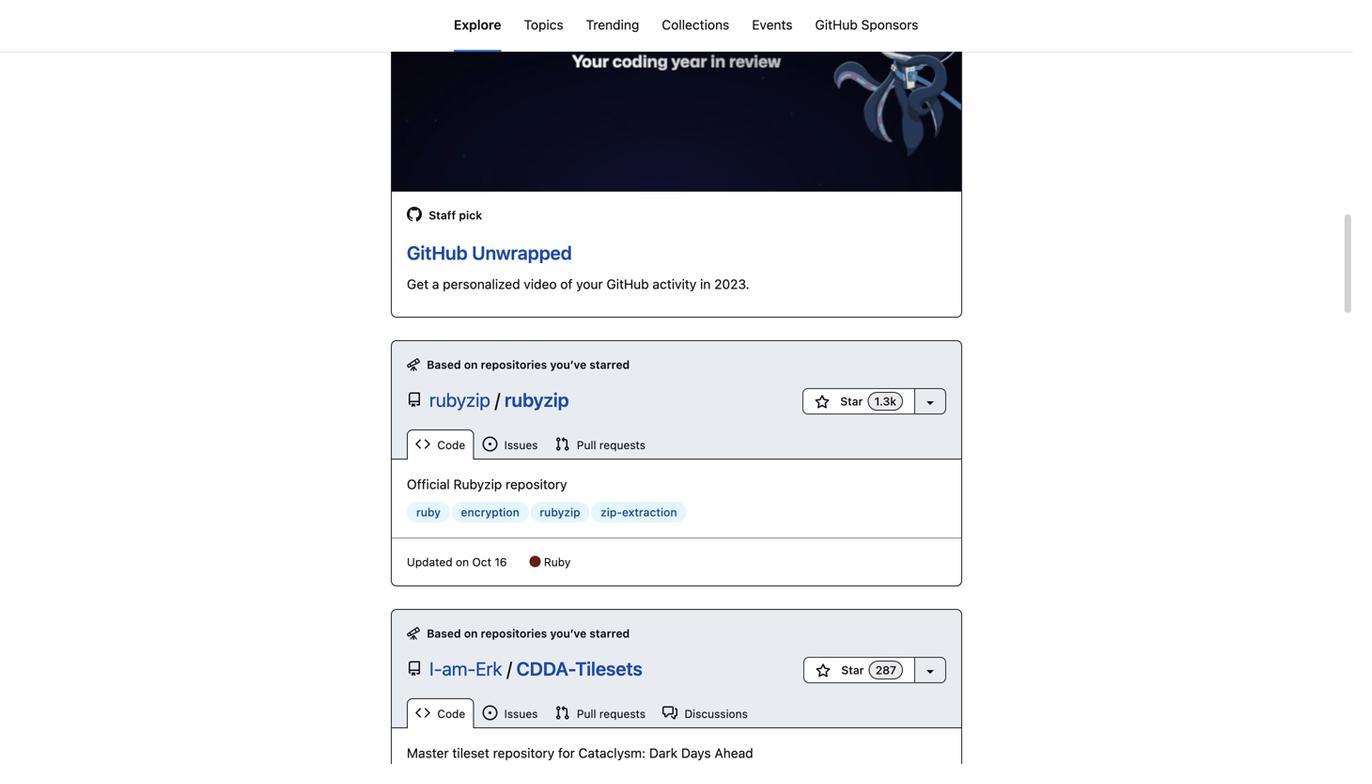 Task type: locate. For each thing, give the bounding box(es) containing it.
1 vertical spatial git pull request image
[[555, 705, 570, 720]]

0 vertical spatial git pull request image
[[555, 437, 570, 452]]

code link up the master
[[407, 698, 474, 728]]

repository left for on the left bottom of page
[[493, 745, 555, 761]]

based up i-
[[427, 627, 461, 640]]

1 starred from the top
[[590, 358, 630, 371]]

add this repository to a list image for cdda-tilesets
[[923, 664, 938, 679]]

2 vertical spatial on
[[464, 627, 478, 640]]

issues
[[501, 438, 538, 452], [501, 707, 538, 720]]

pull up master tileset repository for cataclysm: dark days ahead
[[577, 707, 597, 720]]

issues down the "i-am-erk / cdda-tilesets"
[[501, 707, 538, 720]]

1 repositories from the top
[[481, 358, 547, 371]]

0 vertical spatial github
[[816, 17, 858, 32]]

1 based from the top
[[427, 358, 461, 371]]

1 vertical spatial this recommendation was generated by github computers element
[[407, 627, 427, 640]]

2 starred from the top
[[590, 627, 630, 640]]

based up rubyzip / rubyzip
[[427, 358, 461, 371]]

on up i-am-erk link
[[464, 627, 478, 640]]

add this repository to a list image
[[923, 395, 938, 410], [923, 664, 938, 679]]

a
[[432, 276, 439, 292]]

code for rubyzip
[[434, 438, 466, 452]]

2 issues from the top
[[501, 707, 538, 720]]

1 vertical spatial based
[[427, 627, 461, 640]]

this recommendation was generated by github computers element
[[407, 358, 427, 371], [407, 627, 427, 640]]

you've
[[550, 358, 587, 371], [550, 627, 587, 640]]

starred for cdda-tilesets
[[590, 627, 630, 640]]

0 vertical spatial starred
[[590, 358, 630, 371]]

you've up rubyzip / rubyzip
[[550, 358, 587, 371]]

add this repository to a list image for rubyzip
[[923, 395, 938, 410]]

you've up cdda-tilesets link
[[550, 627, 587, 640]]

0 horizontal spatial /
[[495, 389, 500, 411]]

0 vertical spatial based
[[427, 358, 461, 371]]

issues link up official rubyzip repository
[[474, 429, 547, 460]]

1 vertical spatial /
[[507, 657, 512, 680]]

0 vertical spatial add this repository to a list image
[[923, 395, 938, 410]]

0 horizontal spatial github
[[407, 241, 468, 264]]

starred
[[590, 358, 630, 371], [590, 627, 630, 640]]

on for am-
[[464, 627, 478, 640]]

this recommendation was generated by github computers image
[[407, 358, 420, 371], [407, 627, 420, 640]]

2 requests from the top
[[600, 707, 646, 720]]

git pull request image up for on the left bottom of page
[[555, 705, 570, 720]]

master tileset repository for cataclysm: dark days ahead
[[407, 745, 754, 761]]

0 vertical spatial star
[[841, 395, 863, 408]]

on for /
[[464, 358, 478, 371]]

1 code link from the top
[[407, 429, 474, 460]]

/ right erk
[[507, 657, 512, 680]]

repo image
[[407, 661, 422, 676]]

2 this recommendation was generated by github computers image from the top
[[407, 627, 420, 640]]

tilesets
[[576, 657, 643, 680]]

star
[[841, 395, 863, 408], [842, 664, 864, 677]]

git pull request image
[[555, 437, 570, 452], [555, 705, 570, 720]]

collections link
[[662, 0, 730, 52]]

0 vertical spatial this recommendation was generated by github computers image
[[407, 358, 420, 371]]

collections
[[662, 17, 730, 32]]

on
[[464, 358, 478, 371], [456, 555, 469, 569], [464, 627, 478, 640]]

2 based on repositories you've starred from the top
[[427, 627, 630, 640]]

code right code image
[[434, 438, 466, 452]]

1 vertical spatial code link
[[407, 698, 474, 728]]

0 vertical spatial code
[[434, 438, 466, 452]]

video
[[524, 276, 557, 292]]

pull requests link up zip-
[[547, 429, 654, 460]]

1 pull requests link from the top
[[547, 429, 654, 460]]

based for rubyzip
[[427, 358, 461, 371]]

1.3k
[[875, 395, 897, 408]]

1 vertical spatial requests
[[600, 707, 646, 720]]

starred down your
[[590, 358, 630, 371]]

requests up cataclysm:
[[600, 707, 646, 720]]

based for i-
[[427, 627, 461, 640]]

2 this recommendation was generated by github computers element from the top
[[407, 627, 427, 640]]

i-am-erk link
[[430, 657, 507, 680]]

trending link
[[586, 0, 640, 52]]

encryption link
[[452, 502, 529, 523]]

0 vertical spatial issues link
[[474, 429, 547, 460]]

zip-extraction link
[[591, 502, 687, 523]]

2 vertical spatial github
[[607, 276, 649, 292]]

rubyzip link
[[430, 389, 495, 411], [505, 389, 569, 411], [531, 502, 590, 523]]

1 you've from the top
[[550, 358, 587, 371]]

your
[[576, 276, 603, 292]]

pick
[[459, 209, 482, 222]]

0 vertical spatial pull requests
[[574, 438, 646, 452]]

git pull request image for rubyzip
[[555, 437, 570, 452]]

/
[[495, 389, 500, 411], [507, 657, 512, 680]]

code image
[[416, 705, 431, 720]]

of
[[561, 276, 573, 292]]

16
[[495, 555, 507, 569]]

pull requests link up cataclysm:
[[547, 698, 654, 728]]

updated on oct 16
[[407, 555, 507, 569]]

/ right repo image
[[495, 389, 500, 411]]

add this repository to a list image right 1.3k
[[923, 395, 938, 410]]

based
[[427, 358, 461, 371], [427, 627, 461, 640]]

this recommendation was generated by github computers image for rubyzip / rubyzip
[[407, 358, 420, 371]]

1 vertical spatial star
[[842, 664, 864, 677]]

1 vertical spatial pull requests
[[574, 707, 646, 720]]

2 issues link from the top
[[474, 698, 547, 728]]

issue opened image up tileset
[[483, 705, 498, 720]]

1 code from the top
[[434, 438, 466, 452]]

0 vertical spatial issues
[[501, 438, 538, 452]]

2 git pull request image from the top
[[555, 705, 570, 720]]

1 vertical spatial starred
[[590, 627, 630, 640]]

1 vertical spatial issues
[[501, 707, 538, 720]]

0 vertical spatial you've
[[550, 358, 587, 371]]

1 issue opened image from the top
[[483, 437, 498, 452]]

1 vertical spatial pull requests link
[[547, 698, 654, 728]]

issues link for cdda-tilesets
[[474, 698, 547, 728]]

rubyzip / rubyzip
[[430, 389, 569, 411]]

this recommendation was generated by github computers element for rubyzip
[[407, 358, 427, 371]]

based on repositories you've starred
[[427, 358, 630, 371], [427, 627, 630, 640]]

am-
[[442, 657, 476, 680]]

based on repositories you've starred up the "i-am-erk / cdda-tilesets"
[[427, 627, 630, 640]]

code right code icon
[[434, 707, 466, 720]]

code for i-
[[434, 707, 466, 720]]

github left sponsors
[[816, 17, 858, 32]]

pull requests link for cdda-tilesets
[[547, 698, 654, 728]]

repositories
[[481, 358, 547, 371], [481, 627, 547, 640]]

2 code from the top
[[434, 707, 466, 720]]

repository
[[506, 476, 567, 492], [493, 745, 555, 761]]

rubyzip
[[430, 389, 491, 411], [505, 389, 569, 411], [540, 506, 581, 519]]

topics
[[524, 17, 564, 32]]

2 horizontal spatial github
[[816, 17, 858, 32]]

1 horizontal spatial github
[[607, 276, 649, 292]]

1 vertical spatial issues link
[[474, 698, 547, 728]]

repositories up rubyzip / rubyzip
[[481, 358, 547, 371]]

issues down rubyzip / rubyzip
[[501, 438, 538, 452]]

1 vertical spatial add this repository to a list image
[[923, 664, 938, 679]]

code link up official
[[407, 429, 474, 460]]

2 you've from the top
[[550, 627, 587, 640]]

1 git pull request image from the top
[[555, 437, 570, 452]]

1 vertical spatial pull
[[577, 707, 597, 720]]

0 vertical spatial repository
[[506, 476, 567, 492]]

0 vertical spatial requests
[[600, 438, 646, 452]]

zip-
[[601, 506, 622, 519]]

pull
[[577, 438, 597, 452], [577, 707, 597, 720]]

issue opened image up official rubyzip repository
[[483, 437, 498, 452]]

1 add this repository to a list image from the top
[[923, 395, 938, 410]]

erk
[[476, 657, 503, 680]]

2 code link from the top
[[407, 698, 474, 728]]

code image
[[416, 437, 431, 452]]

you've for rubyzip
[[550, 358, 587, 371]]

2 issue opened image from the top
[[483, 705, 498, 720]]

based on repositories you've starred for cdda-tilesets
[[427, 627, 630, 640]]

0 vertical spatial based on repositories you've starred
[[427, 358, 630, 371]]

in
[[700, 276, 711, 292]]

pull requests link
[[547, 429, 654, 460], [547, 698, 654, 728]]

code
[[434, 438, 466, 452], [434, 707, 466, 720]]

master
[[407, 745, 449, 761]]

287
[[876, 664, 897, 677]]

repositories up the "i-am-erk / cdda-tilesets"
[[481, 627, 547, 640]]

github up a on the top
[[407, 241, 468, 264]]

github right your
[[607, 276, 649, 292]]

on up rubyzip / rubyzip
[[464, 358, 478, 371]]

1 issues from the top
[[501, 438, 538, 452]]

issues link for rubyzip
[[474, 429, 547, 460]]

code link
[[407, 429, 474, 460], [407, 698, 474, 728]]

requests for cdda-tilesets
[[600, 707, 646, 720]]

this recommendation was generated by github computers image for i-am-erk / cdda-tilesets
[[407, 627, 420, 640]]

this recommendation was generated by github computers element up repo icon
[[407, 627, 427, 640]]

cdda-tilesets link
[[517, 657, 643, 680]]

1 issues link from the top
[[474, 429, 547, 460]]

1 vertical spatial you've
[[550, 627, 587, 640]]

2 based from the top
[[427, 627, 461, 640]]

1 vertical spatial issue opened image
[[483, 705, 498, 720]]

0 vertical spatial pull
[[577, 438, 597, 452]]

1 vertical spatial code
[[434, 707, 466, 720]]

github unwrapped link
[[407, 241, 572, 264]]

star right star icon
[[841, 395, 863, 408]]

pull requests
[[574, 438, 646, 452], [574, 707, 646, 720]]

add this repository to a list image right 287
[[923, 664, 938, 679]]

github
[[816, 17, 858, 32], [407, 241, 468, 264], [607, 276, 649, 292]]

2 pull requests link from the top
[[547, 698, 654, 728]]

star image
[[816, 664, 831, 679]]

1 pull from the top
[[577, 438, 597, 452]]

pull requests for i-am-erk / cdda-tilesets
[[574, 707, 646, 720]]

1 vertical spatial this recommendation was generated by github computers image
[[407, 627, 420, 640]]

1 vertical spatial based on repositories you've starred
[[427, 627, 630, 640]]

2023.
[[715, 276, 750, 292]]

1 this recommendation was generated by github computers image from the top
[[407, 358, 420, 371]]

explore
[[454, 17, 502, 32]]

1 vertical spatial repository
[[493, 745, 555, 761]]

0 vertical spatial issue opened image
[[483, 437, 498, 452]]

2 add this repository to a list image from the top
[[923, 664, 938, 679]]

2 repositories from the top
[[481, 627, 547, 640]]

2 pull from the top
[[577, 707, 597, 720]]

on left oct
[[456, 555, 469, 569]]

repo image
[[407, 392, 422, 407]]

1 pull requests from the top
[[574, 438, 646, 452]]

git pull request image down rubyzip / rubyzip
[[555, 437, 570, 452]]

star right star image
[[842, 664, 864, 677]]

ruby
[[417, 506, 441, 519]]

requests
[[600, 438, 646, 452], [600, 707, 646, 720]]

0 vertical spatial code link
[[407, 429, 474, 460]]

pull requests up zip-
[[574, 438, 646, 452]]

issues for cdda-tilesets
[[501, 707, 538, 720]]

based on repositories you've starred up rubyzip / rubyzip
[[427, 358, 630, 371]]

star for i-am-erk / cdda-tilesets
[[842, 664, 864, 677]]

issues link
[[474, 429, 547, 460], [474, 698, 547, 728]]

repository up encryption link
[[506, 476, 567, 492]]

0 vertical spatial on
[[464, 358, 478, 371]]

zip-extraction
[[601, 506, 677, 519]]

requests up zip-
[[600, 438, 646, 452]]

events link
[[752, 0, 793, 52]]

oct
[[472, 555, 492, 569]]

issues link down erk
[[474, 698, 547, 728]]

this recommendation was generated by github computers element up repo image
[[407, 358, 427, 371]]

0 vertical spatial /
[[495, 389, 500, 411]]

this recommendation was generated by github computers element for i-am-erk
[[407, 627, 427, 640]]

1 vertical spatial github
[[407, 241, 468, 264]]

issue opened image
[[483, 437, 498, 452], [483, 705, 498, 720]]

1 vertical spatial repositories
[[481, 627, 547, 640]]

1 this recommendation was generated by github computers element from the top
[[407, 358, 427, 371]]

this recommendation was generated by github computers image up repo image
[[407, 358, 420, 371]]

0 vertical spatial this recommendation was generated by github computers element
[[407, 358, 427, 371]]

pull requests up cataclysm:
[[574, 707, 646, 720]]

comment discussion image
[[663, 705, 678, 720]]

1327 users starred this repository element
[[868, 392, 904, 411]]

0 vertical spatial pull requests link
[[547, 429, 654, 460]]

pull up zip-extraction link
[[577, 438, 597, 452]]

2 pull requests from the top
[[574, 707, 646, 720]]

starred up tilesets
[[590, 627, 630, 640]]

1 requests from the top
[[600, 438, 646, 452]]

i-am-erk / cdda-tilesets
[[430, 657, 643, 680]]

1 based on repositories you've starred from the top
[[427, 358, 630, 371]]

github for github sponsors
[[816, 17, 858, 32]]

0 vertical spatial repositories
[[481, 358, 547, 371]]

1 horizontal spatial /
[[507, 657, 512, 680]]

this recommendation was generated by github computers image up repo icon
[[407, 627, 420, 640]]



Task type: vqa. For each thing, say whether or not it's contained in the screenshot.
requests associated with I-am-Erk / CDDA-Tilesets
yes



Task type: describe. For each thing, give the bounding box(es) containing it.
repository for tileset
[[493, 745, 555, 761]]

tileset
[[453, 745, 490, 761]]

unwrapped
[[472, 241, 572, 264]]

issue opened image for /
[[483, 437, 498, 452]]

rubyzip
[[454, 476, 502, 492]]

get a personalized video of your github activity in 2023.
[[407, 276, 750, 292]]

star image
[[815, 395, 830, 410]]

star 1.3k
[[838, 395, 897, 408]]

cataclysm:
[[579, 745, 646, 761]]

this is a recommendation by github staff element
[[407, 207, 429, 222]]

issue opened image for am-
[[483, 705, 498, 720]]

1 vertical spatial on
[[456, 555, 469, 569]]

rubyzip link for rubyzip
[[505, 389, 569, 411]]

dark
[[650, 745, 678, 761]]

personalized
[[443, 276, 520, 292]]

cdda-
[[517, 657, 576, 680]]

official rubyzip repository
[[407, 476, 567, 492]]

discussions
[[682, 707, 748, 720]]

sponsors
[[862, 17, 919, 32]]

i-
[[430, 657, 442, 680]]

you've for cdda-tilesets
[[550, 627, 587, 640]]

ahead
[[715, 745, 754, 761]]

pull requests link for rubyzip
[[547, 429, 654, 460]]

based on repositories you've starred for rubyzip
[[427, 358, 630, 371]]

for
[[558, 745, 575, 761]]

star 287
[[839, 664, 897, 677]]

staff
[[429, 209, 456, 222]]

repositories for rubyzip
[[481, 358, 547, 371]]

extraction
[[622, 506, 677, 519]]

activity
[[653, 276, 697, 292]]

pull for i-am-erk / cdda-tilesets
[[577, 707, 597, 720]]

repository for rubyzip
[[506, 476, 567, 492]]

ruby
[[544, 555, 571, 569]]

star for rubyzip / rubyzip
[[841, 395, 863, 408]]

github unwrapped image
[[392, 0, 962, 191]]

pull for rubyzip / rubyzip
[[577, 438, 597, 452]]

events
[[752, 17, 793, 32]]

git pull request image for cdda-tilesets
[[555, 705, 570, 720]]

trending
[[586, 17, 640, 32]]

rubyzip for rubyzip / rubyzip
[[430, 389, 491, 411]]

repositories for cdda-tilesets
[[481, 627, 547, 640]]

github sponsors link
[[816, 0, 919, 52]]

287 users starred this repository element
[[869, 661, 904, 680]]

pull requests for rubyzip / rubyzip
[[574, 438, 646, 452]]

github unwrapped
[[407, 241, 572, 264]]

topics link
[[524, 0, 564, 52]]

updated
[[407, 555, 453, 569]]

explore link
[[454, 0, 502, 52]]

github sponsors
[[816, 17, 919, 32]]

issues for rubyzip
[[501, 438, 538, 452]]

rubyzip for rubyzip
[[540, 506, 581, 519]]

starred for rubyzip
[[590, 358, 630, 371]]

days
[[682, 745, 711, 761]]

staff pick
[[429, 209, 482, 222]]

this is a recommendation by github staff image
[[407, 207, 422, 222]]

github for github unwrapped
[[407, 241, 468, 264]]

get
[[407, 276, 429, 292]]

code link for rubyzip
[[407, 429, 474, 460]]

requests for rubyzip
[[600, 438, 646, 452]]

official
[[407, 476, 450, 492]]

rubyzip link for ruby
[[531, 502, 590, 523]]

encryption
[[461, 506, 520, 519]]

code link for i-
[[407, 698, 474, 728]]

discussions link
[[654, 698, 757, 728]]

ruby link
[[407, 502, 450, 523]]



